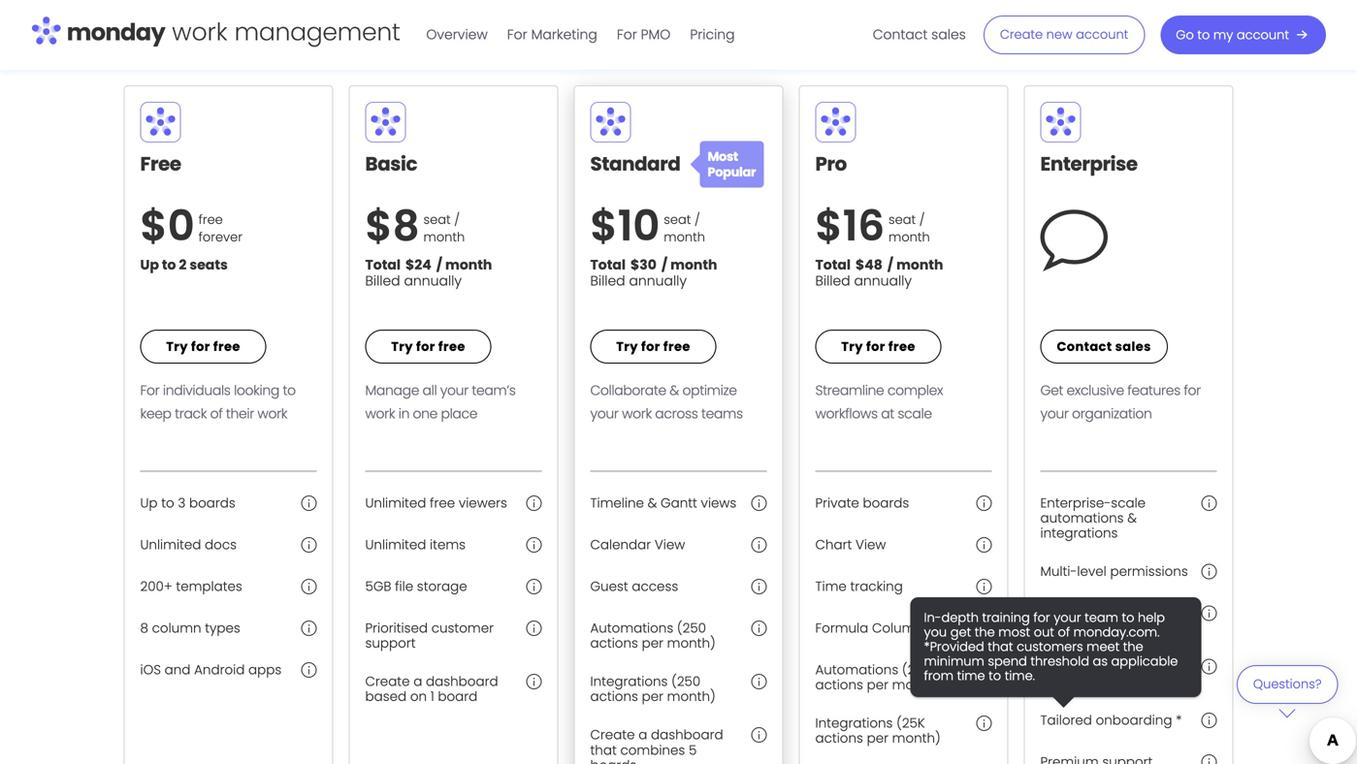 Task type: locate. For each thing, give the bounding box(es) containing it.
to inside for individuals looking to keep track of their work
[[283, 381, 296, 400]]

annually down $16
[[854, 271, 912, 290]]

to left 2
[[162, 256, 176, 275]]

0 horizontal spatial dashboard
[[426, 673, 498, 691]]

month) inside automations (250 actions per month)
[[667, 635, 716, 653]]

info copy image for time tracking
[[977, 579, 992, 595]]

1 view from the left
[[655, 536, 685, 554]]

1 vertical spatial of
[[1058, 624, 1070, 641]]

for up individuals
[[191, 338, 210, 356]]

1 annually from the left
[[404, 271, 462, 290]]

1 vertical spatial dashboard
[[651, 727, 723, 744]]

1 vertical spatial contact sales
[[1057, 338, 1152, 356]]

free up the manage all your team's work in one place
[[439, 338, 466, 356]]

1 try from the left
[[166, 338, 188, 356]]

2 view from the left
[[856, 536, 886, 554]]

size:
[[219, 42, 246, 61]]

free
[[199, 211, 223, 229], [213, 338, 240, 356], [439, 338, 466, 356], [664, 338, 691, 356], [889, 338, 916, 356], [430, 494, 455, 512]]

billed inside the $10 seat / month total $30 / month billed annually
[[590, 271, 626, 290]]

billed inside $8 seat / month total $24 / month billed annually
[[365, 271, 400, 290]]

1 horizontal spatial integrations
[[816, 715, 893, 733]]

work inside the manage all your team's work in one place
[[365, 405, 395, 424]]

annually for $8
[[404, 271, 462, 290]]

1 horizontal spatial contact sales button
[[1041, 330, 1168, 364]]

(25k down from
[[897, 715, 925, 733]]

1 horizontal spatial scale
[[1111, 494, 1146, 512]]

per for automations (25k actions per month)
[[867, 677, 889, 694]]

try for free up individuals
[[166, 338, 240, 356]]

0 horizontal spatial integrations
[[590, 673, 668, 691]]

(250 for automations
[[677, 620, 706, 638]]

& left gantt
[[648, 494, 657, 512]]

1 horizontal spatial contact sales
[[1057, 338, 1152, 356]]

1 seat from the left
[[424, 211, 451, 229]]

seat right $16
[[889, 211, 916, 229]]

try up manage
[[391, 338, 413, 356]]

1 horizontal spatial team
[[1085, 609, 1119, 627]]

integrations
[[590, 673, 668, 691], [816, 715, 893, 733]]

per for integrations (250 actions per month)
[[642, 688, 664, 706]]

0 vertical spatial (250
[[677, 620, 706, 638]]

security
[[1041, 620, 1091, 638]]

1 enterprise- from the top
[[1041, 494, 1111, 512]]

try up the streamline
[[842, 338, 864, 356]]

a inside create a dashboard that combines 5 boards
[[639, 727, 648, 744]]

billed left $48
[[816, 271, 851, 290]]

free up 'complex'
[[889, 338, 916, 356]]

scale inside streamline complex workflows at scale
[[898, 405, 932, 424]]

annually inside $16 seat / month total $48 / month billed annually
[[854, 271, 912, 290]]

1 vertical spatial automations
[[816, 661, 899, 679]]

teams
[[702, 405, 743, 424]]

grade
[[1111, 605, 1151, 623]]

contact sales
[[873, 25, 966, 44], [1057, 338, 1152, 356]]

a left 1
[[414, 673, 422, 691]]

0 vertical spatial scale
[[898, 405, 932, 424]]

actions down guest
[[590, 635, 638, 653]]

analytics
[[1041, 673, 1099, 691]]

team left 'size:'
[[179, 42, 216, 61]]

unlimited up the file
[[365, 536, 426, 554]]

month) for integrations (250 actions per month)
[[667, 688, 716, 706]]

seat inside $8 seat / month total $24 / month billed annually
[[424, 211, 451, 229]]

& up meet
[[1095, 620, 1104, 638]]

team's
[[472, 381, 516, 400]]

1 vertical spatial up
[[140, 494, 158, 512]]

info copy image for unlimited items
[[526, 538, 542, 553]]

1 horizontal spatial seat
[[664, 211, 691, 229]]

0 horizontal spatial team
[[179, 42, 216, 61]]

scale up integrations
[[1111, 494, 1146, 512]]

free inside $0 free forever up to 2 seats
[[199, 211, 223, 229]]

(250 down access
[[677, 620, 706, 638]]

seat for $8
[[424, 211, 451, 229]]

free for $0
[[213, 338, 240, 356]]

per down automations (25k actions per month)
[[867, 730, 889, 748]]

1 vertical spatial integrations
[[816, 715, 893, 733]]

1 horizontal spatial a
[[639, 727, 648, 744]]

a inside the create a dashboard based on 1 board
[[414, 673, 422, 691]]

per up create a dashboard that combines 5 boards
[[642, 688, 664, 706]]

info copy image for multi-level permissions
[[1202, 564, 1217, 580]]

for up the customers
[[1034, 609, 1051, 627]]

your up place
[[440, 381, 469, 400]]

0 horizontal spatial view
[[655, 536, 685, 554]]

0 horizontal spatial sales
[[932, 25, 966, 44]]

calendar
[[590, 536, 651, 554]]

customers
[[1017, 638, 1084, 656]]

try for free up the streamline
[[842, 338, 916, 356]]

try for $0
[[166, 338, 188, 356]]

1 vertical spatial (25k
[[897, 715, 925, 733]]

of
[[210, 405, 223, 424], [1058, 624, 1070, 641]]

account right new
[[1076, 26, 1129, 43]]

actions inside integrations (250 actions per month)
[[590, 688, 638, 706]]

try for free for $16
[[842, 338, 916, 356]]

1 vertical spatial team
[[1085, 609, 1119, 627]]

0 vertical spatial that
[[988, 638, 1014, 656]]

3 annually from the left
[[854, 271, 912, 290]]

0 horizontal spatial for
[[140, 381, 160, 400]]

seat right $8
[[424, 211, 451, 229]]

for left marketing at the top left
[[507, 25, 528, 44]]

1 horizontal spatial for
[[507, 25, 528, 44]]

storage
[[417, 578, 467, 596]]

billed left "$24"
[[365, 271, 400, 290]]

1 vertical spatial scale
[[1111, 494, 1146, 512]]

main element
[[417, 0, 1327, 70]]

to inside $0 free forever up to 2 seats
[[162, 256, 176, 275]]

billed for $16
[[816, 271, 851, 290]]

try for free
[[166, 338, 240, 356], [391, 338, 466, 356], [616, 338, 691, 356], [842, 338, 916, 356]]

enterprise- for automations
[[1041, 494, 1111, 512]]

info copy image for 5gb file storage
[[526, 579, 542, 595]]

4 try for free button from the left
[[816, 330, 942, 364]]

info copy image for enterprise-grade security & governance
[[1202, 606, 1217, 622]]

1 horizontal spatial of
[[1058, 624, 1070, 641]]

0 horizontal spatial a
[[414, 673, 422, 691]]

&
[[670, 381, 679, 400], [648, 494, 657, 512], [1128, 509, 1137, 527], [1095, 620, 1104, 638], [1174, 658, 1184, 676]]

3 total from the left
[[816, 256, 851, 275]]

scale inside enterprise-scale automations & integrations
[[1111, 494, 1146, 512]]

contact inside the main element
[[873, 25, 928, 44]]

training
[[983, 609, 1030, 627]]

that inside create a dashboard that combines 5 boards
[[590, 742, 617, 760]]

create for create a dashboard that combines 5 boards
[[590, 727, 635, 744]]

4 try for free from the left
[[842, 338, 916, 356]]

up
[[140, 256, 159, 275], [140, 494, 158, 512]]

0 vertical spatial a
[[414, 673, 422, 691]]

try for free button up the streamline
[[816, 330, 942, 364]]

0 horizontal spatial the
[[975, 624, 995, 641]]

for
[[191, 338, 210, 356], [416, 338, 435, 356], [641, 338, 661, 356], [867, 338, 886, 356], [1184, 381, 1201, 400], [1034, 609, 1051, 627]]

gantt
[[661, 494, 698, 512]]

info copy image for up to 3 boards
[[301, 496, 317, 511]]

0 horizontal spatial account
[[1076, 26, 1129, 43]]

that inside in-depth training for your team to help you get the most out of monday.com. *provided that customers meet the minimum spend threshold as applicable from time to time.
[[988, 638, 1014, 656]]

info copy image for automations (25k actions per month)
[[977, 663, 992, 678]]

up left 2
[[140, 256, 159, 275]]

to left 3
[[161, 494, 174, 512]]

3 try for free from the left
[[616, 338, 691, 356]]

for up all on the left
[[416, 338, 435, 356]]

scale
[[898, 405, 932, 424], [1111, 494, 1146, 512]]

as
[[1093, 653, 1108, 670]]

boards right 3
[[189, 494, 236, 512]]

3 work from the left
[[622, 405, 652, 424]]

total for $8
[[365, 256, 401, 275]]

automations inside automations (25k actions per month)
[[816, 661, 899, 679]]

0 vertical spatial enterprise-
[[1041, 494, 1111, 512]]

2 seat from the left
[[664, 211, 691, 229]]

free up optimize
[[664, 338, 691, 356]]

for for for individuals looking to keep track of their work
[[140, 381, 160, 400]]

total left $30
[[590, 256, 626, 275]]

(250
[[677, 620, 706, 638], [672, 673, 701, 691]]

1 work from the left
[[258, 405, 287, 424]]

try for $10
[[616, 338, 638, 356]]

& right automations
[[1128, 509, 1137, 527]]

tailored
[[1041, 712, 1093, 729]]

/
[[454, 211, 460, 229], [695, 211, 700, 229], [920, 211, 925, 229], [436, 256, 443, 275], [662, 256, 668, 275], [888, 256, 894, 275]]

per inside integrations (25k actions per month)
[[867, 730, 889, 748]]

go to my account
[[1176, 26, 1290, 44]]

1 horizontal spatial annually
[[629, 271, 687, 290]]

(250 for integrations
[[672, 673, 701, 691]]

1 vertical spatial (250
[[672, 673, 701, 691]]

annually inside $8 seat / month total $24 / month billed annually
[[404, 271, 462, 290]]

per up integrations (250 actions per month)
[[642, 635, 664, 653]]

enterprise- inside 'enterprise-grade security & governance'
[[1041, 605, 1111, 623]]

1 vertical spatial enterprise-
[[1041, 605, 1111, 623]]

create left new
[[1000, 26, 1043, 43]]

free up "looking"
[[213, 338, 240, 356]]

0 horizontal spatial contact
[[873, 25, 928, 44]]

2 enterprise- from the top
[[1041, 605, 1111, 623]]

0 horizontal spatial that
[[590, 742, 617, 760]]

1 vertical spatial that
[[590, 742, 617, 760]]

to right "looking"
[[283, 381, 296, 400]]

all
[[423, 381, 437, 400]]

actions for integrations (250 actions per month)
[[590, 688, 638, 706]]

month) inside integrations (25k actions per month)
[[892, 730, 941, 748]]

2 horizontal spatial work
[[622, 405, 652, 424]]

1 horizontal spatial total
[[590, 256, 626, 275]]

go
[[1176, 26, 1194, 44]]

0 vertical spatial contact
[[873, 25, 928, 44]]

2 billed from the left
[[590, 271, 626, 290]]

exclusive
[[1067, 381, 1124, 400]]

billed for $10
[[590, 271, 626, 290]]

annually down $10
[[629, 271, 687, 290]]

a down integrations (250 actions per month)
[[639, 727, 648, 744]]

team inside in-depth training for your team to help you get the most out of monday.com. *provided that customers meet the minimum spend threshold as applicable from time to time.
[[1085, 609, 1119, 627]]

unlimited down 3
[[140, 536, 201, 554]]

view right 'chart'
[[856, 536, 886, 554]]

chart view
[[816, 536, 886, 554]]

boards left 5
[[590, 757, 637, 765]]

seat inside $16 seat / month total $48 / month billed annually
[[889, 211, 916, 229]]

2 total from the left
[[590, 256, 626, 275]]

free left viewers
[[430, 494, 455, 512]]

1 vertical spatial create
[[365, 673, 410, 691]]

(250 inside integrations (250 actions per month)
[[672, 673, 701, 691]]

monday.com work management image
[[31, 13, 401, 53]]

actions down automations (25k actions per month)
[[816, 730, 864, 748]]

annually for $16
[[854, 271, 912, 290]]

for up collaborate
[[641, 338, 661, 356]]

2 work from the left
[[365, 405, 395, 424]]

account
[[1076, 26, 1129, 43], [1237, 26, 1290, 44]]

month right $30
[[671, 256, 718, 275]]

total
[[365, 256, 401, 275], [590, 256, 626, 275], [816, 256, 851, 275]]

boards right private
[[863, 494, 910, 512]]

overview link
[[417, 19, 498, 51]]

(250 inside automations (250 actions per month)
[[677, 620, 706, 638]]

month
[[424, 229, 465, 246], [664, 229, 705, 246], [889, 229, 930, 246], [445, 256, 492, 275], [671, 256, 718, 275], [897, 256, 944, 275]]

2 horizontal spatial seat
[[889, 211, 916, 229]]

0 vertical spatial sales
[[932, 25, 966, 44]]

integrations inside integrations (250 actions per month)
[[590, 673, 668, 691]]

1 horizontal spatial the
[[1124, 638, 1144, 656]]

pro
[[816, 150, 847, 178]]

view for $10
[[655, 536, 685, 554]]

month) inside integrations (250 actions per month)
[[667, 688, 716, 706]]

3 try for free button from the left
[[590, 330, 717, 364]]

(25k for automations
[[902, 661, 931, 679]]

for right the 'features'
[[1184, 381, 1201, 400]]

0 vertical spatial create
[[1000, 26, 1043, 43]]

the
[[975, 624, 995, 641], [1124, 638, 1144, 656]]

create left on
[[365, 673, 410, 691]]

get exclusive features for your organization
[[1041, 381, 1201, 424]]

0 vertical spatial team
[[179, 42, 216, 61]]

actions down formula
[[816, 677, 864, 694]]

total left $48
[[816, 256, 851, 275]]

try for free up collaborate
[[616, 338, 691, 356]]

integrations down automations (25k actions per month)
[[816, 715, 893, 733]]

1 try for free button from the left
[[140, 330, 266, 364]]

account right "my"
[[1237, 26, 1290, 44]]

3 billed from the left
[[816, 271, 851, 290]]

enterprise- up out on the right bottom
[[1041, 605, 1111, 623]]

0 horizontal spatial seat
[[424, 211, 451, 229]]

scale down 'complex'
[[898, 405, 932, 424]]

1 horizontal spatial contact
[[1057, 338, 1113, 356]]

0 vertical spatial of
[[210, 405, 223, 424]]

work
[[258, 405, 287, 424], [365, 405, 395, 424], [622, 405, 652, 424]]

spend
[[988, 653, 1027, 670]]

create inside create new account button
[[1000, 26, 1043, 43]]

1 up from the top
[[140, 256, 159, 275]]

total for $16
[[816, 256, 851, 275]]

per for integrations (25k actions per month)
[[867, 730, 889, 748]]

& up across on the bottom of page
[[670, 381, 679, 400]]

per up integrations (25k actions per month) on the bottom of page
[[867, 677, 889, 694]]

enterprise- inside enterprise-scale automations & integrations
[[1041, 494, 1111, 512]]

1 horizontal spatial boards
[[590, 757, 637, 765]]

1 try for free from the left
[[166, 338, 240, 356]]

billed for $8
[[365, 271, 400, 290]]

2 vertical spatial create
[[590, 727, 635, 744]]

basic
[[365, 150, 417, 178]]

for for $8
[[416, 338, 435, 356]]

integrations (250 actions per month)
[[590, 673, 716, 706]]

2 up from the top
[[140, 494, 158, 512]]

try for free button up individuals
[[140, 330, 266, 364]]

0 vertical spatial automations
[[590, 620, 674, 638]]

questions?
[[1254, 676, 1322, 693]]

0 vertical spatial dashboard
[[426, 673, 498, 691]]

create inside the create a dashboard based on 1 board
[[365, 673, 410, 691]]

try for $8
[[391, 338, 413, 356]]

the right "get" on the right of the page
[[975, 624, 995, 641]]

actions inside integrations (25k actions per month)
[[816, 730, 864, 748]]

18%
[[1136, 42, 1158, 61]]

billed left $30
[[590, 271, 626, 290]]

actions up create a dashboard that combines 5 boards
[[590, 688, 638, 706]]

board
[[438, 688, 478, 706]]

view down timeline & gantt views
[[655, 536, 685, 554]]

0 vertical spatial up
[[140, 256, 159, 275]]

info copy image for integrations (250 actions per month)
[[752, 675, 767, 690]]

work inside for individuals looking to keep track of their work
[[258, 405, 287, 424]]

info copy image
[[526, 496, 542, 511], [752, 496, 767, 511], [977, 496, 992, 511], [301, 538, 317, 553], [752, 538, 767, 553], [977, 538, 992, 553], [1202, 564, 1217, 580], [301, 579, 317, 595], [301, 621, 317, 637], [526, 621, 542, 637], [977, 621, 992, 637], [977, 663, 992, 678], [526, 675, 542, 690], [752, 675, 767, 690], [1202, 713, 1217, 729], [977, 716, 992, 732], [752, 728, 767, 744]]

timeline & gantt views
[[590, 494, 737, 512]]

(25k inside integrations (25k actions per month)
[[897, 715, 925, 733]]

that down training
[[988, 638, 1014, 656]]

2 horizontal spatial annually
[[854, 271, 912, 290]]

dashboard down customer
[[426, 673, 498, 691]]

info copy image for calendar view
[[752, 538, 767, 553]]

a for combines
[[639, 727, 648, 744]]

1 horizontal spatial create
[[590, 727, 635, 744]]

2 annually from the left
[[629, 271, 687, 290]]

info copy image for chart view
[[977, 538, 992, 553]]

create a dashboard that combines 5 boards
[[590, 727, 723, 765]]

try for free button up all on the left
[[365, 330, 491, 364]]

on
[[410, 688, 427, 706]]

dashboard inside the create a dashboard based on 1 board
[[426, 673, 498, 691]]

0 horizontal spatial annually
[[404, 271, 462, 290]]

0 horizontal spatial total
[[365, 256, 401, 275]]

1 horizontal spatial dashboard
[[651, 727, 723, 744]]

up left 3
[[140, 494, 158, 512]]

total inside $16 seat / month total $48 / month billed annually
[[816, 256, 851, 275]]

0 horizontal spatial scale
[[898, 405, 932, 424]]

free right $0
[[199, 211, 223, 229]]

for inside for individuals looking to keep track of their work
[[140, 381, 160, 400]]

& inside enterprise-scale automations & integrations
[[1128, 509, 1137, 527]]

work down "looking"
[[258, 405, 287, 424]]

1 billed from the left
[[365, 271, 400, 290]]

for up keep
[[140, 381, 160, 400]]

0 horizontal spatial of
[[210, 405, 223, 424]]

info copy image for create a dashboard based on 1 board
[[526, 675, 542, 690]]

enterprise-
[[1041, 494, 1111, 512], [1041, 605, 1111, 623]]

yearly
[[1055, 42, 1096, 61]]

1 vertical spatial contact
[[1057, 338, 1113, 356]]

for up the streamline
[[867, 338, 886, 356]]

try for free for $8
[[391, 338, 466, 356]]

my
[[1214, 26, 1234, 44]]

2 horizontal spatial total
[[816, 256, 851, 275]]

in-
[[924, 609, 942, 627]]

contact
[[873, 25, 928, 44], [1057, 338, 1113, 356]]

2 horizontal spatial billed
[[816, 271, 851, 290]]

that left combines
[[590, 742, 617, 760]]

info copy image
[[301, 496, 317, 511], [1202, 496, 1217, 511], [526, 538, 542, 553], [526, 579, 542, 595], [752, 579, 767, 595], [977, 579, 992, 595], [1202, 606, 1217, 622], [752, 621, 767, 637], [1202, 660, 1217, 675], [301, 663, 317, 678], [1202, 755, 1217, 765]]

the up reporting
[[1124, 638, 1144, 656]]

month) up 5
[[667, 688, 716, 706]]

2 horizontal spatial for
[[617, 25, 637, 44]]

2 horizontal spatial create
[[1000, 26, 1043, 43]]

for for $10
[[641, 338, 661, 356]]

docs
[[205, 536, 237, 554]]

(25k inside automations (25k actions per month)
[[902, 661, 931, 679]]

per inside automations (25k actions per month)
[[867, 677, 889, 694]]

time tracking
[[816, 578, 903, 596]]

popular
[[708, 163, 756, 181]]

work down collaborate
[[622, 405, 652, 424]]

sales inside the main element
[[932, 25, 966, 44]]

3 try from the left
[[616, 338, 638, 356]]

info copy image for prioritised customer support
[[526, 621, 542, 637]]

try for free button up collaborate
[[590, 330, 717, 364]]

4 try from the left
[[842, 338, 864, 356]]

view
[[655, 536, 685, 554], [856, 536, 886, 554]]

sales
[[932, 25, 966, 44], [1116, 338, 1152, 356]]

(250 down automations (250 actions per month)
[[672, 673, 701, 691]]

dashboard for 1
[[426, 673, 498, 691]]

month) down minimum
[[892, 677, 941, 694]]

& inside 'enterprise-grade security & governance'
[[1095, 620, 1104, 638]]

2 try for free button from the left
[[365, 330, 491, 364]]

account inside create new account button
[[1076, 26, 1129, 43]]

boards
[[189, 494, 236, 512], [863, 494, 910, 512], [590, 757, 637, 765]]

of left 'their'
[[210, 405, 223, 424]]

0 horizontal spatial create
[[365, 673, 410, 691]]

month right "$24"
[[445, 256, 492, 275]]

automations inside automations (250 actions per month)
[[590, 620, 674, 638]]

1 vertical spatial a
[[639, 727, 648, 744]]

viewers
[[459, 494, 507, 512]]

automations down guest access
[[590, 620, 674, 638]]

to left help
[[1122, 609, 1135, 627]]

free for $8
[[439, 338, 466, 356]]

annually inside the $10 seat / month total $30 / month billed annually
[[629, 271, 687, 290]]

2 try for free from the left
[[391, 338, 466, 356]]

1 vertical spatial sales
[[1116, 338, 1152, 356]]

per inside integrations (250 actions per month)
[[642, 688, 664, 706]]

0 horizontal spatial contact sales
[[873, 25, 966, 44]]

work inside collaborate & optimize your work across teams
[[622, 405, 652, 424]]

1 horizontal spatial account
[[1237, 26, 1290, 44]]

1 horizontal spatial that
[[988, 638, 1014, 656]]

team up meet
[[1085, 609, 1119, 627]]

1 horizontal spatial automations
[[816, 661, 899, 679]]

0 vertical spatial contact sales
[[873, 25, 966, 44]]

for pmo link
[[607, 19, 681, 51]]

total inside the $10 seat / month total $30 / month billed annually
[[590, 256, 626, 275]]

0 horizontal spatial billed
[[365, 271, 400, 290]]

seat inside the $10 seat / month total $30 / month billed annually
[[664, 211, 691, 229]]

dashboard inside create a dashboard that combines 5 boards
[[651, 727, 723, 744]]

0 vertical spatial integrations
[[590, 673, 668, 691]]

to inside go to my account 'button'
[[1198, 26, 1210, 44]]

info copy image for private boards
[[977, 496, 992, 511]]

for for $16
[[867, 338, 886, 356]]

of right out on the right bottom
[[1058, 624, 1070, 641]]

time
[[957, 667, 986, 685]]

integrations for integrations (250 actions per month)
[[590, 673, 668, 691]]

actions inside automations (25k actions per month)
[[816, 677, 864, 694]]

(25k for integrations
[[897, 715, 925, 733]]

for left pmo
[[617, 25, 637, 44]]

1 horizontal spatial work
[[365, 405, 395, 424]]

0 horizontal spatial contact sales button
[[863, 19, 976, 51]]

per inside automations (250 actions per month)
[[642, 635, 664, 653]]

try for free up all on the left
[[391, 338, 466, 356]]

tailored onboarding *
[[1041, 712, 1182, 729]]

info copy image for enterprise-scale automations & integrations
[[1202, 496, 1217, 511]]

2 try from the left
[[391, 338, 413, 356]]

create inside create a dashboard that combines 5 boards
[[590, 727, 635, 744]]

workflows
[[816, 405, 878, 424]]

0 horizontal spatial automations
[[590, 620, 674, 638]]

month) down from
[[892, 730, 941, 748]]

billed inside $16 seat / month total $48 / month billed annually
[[816, 271, 851, 290]]

month) inside automations (25k actions per month)
[[892, 677, 941, 694]]

per
[[642, 635, 664, 653], [867, 677, 889, 694], [642, 688, 664, 706], [867, 730, 889, 748]]

enterprise- up integrations
[[1041, 494, 1111, 512]]

formula
[[816, 620, 869, 638]]

1 horizontal spatial view
[[856, 536, 886, 554]]

1 total from the left
[[365, 256, 401, 275]]

create new account
[[1000, 26, 1129, 43]]

integrations inside integrations (25k actions per month)
[[816, 715, 893, 733]]

actions inside automations (250 actions per month)
[[590, 635, 638, 653]]

for inside get exclusive features for your organization
[[1184, 381, 1201, 400]]

view for $16
[[856, 536, 886, 554]]

info copy image for unlimited docs
[[301, 538, 317, 553]]

seat for $16
[[889, 211, 916, 229]]

1 horizontal spatial billed
[[590, 271, 626, 290]]

0 vertical spatial (25k
[[902, 661, 931, 679]]

multi-level permissions
[[1041, 563, 1188, 581]]

total left "$24"
[[365, 256, 401, 275]]

templates
[[176, 578, 242, 596]]

onboarding
[[1096, 712, 1173, 729]]

$8 seat / month total $24 / month billed annually
[[365, 197, 492, 290]]

your down collaborate
[[590, 405, 619, 424]]

0 horizontal spatial work
[[258, 405, 287, 424]]

automations down formula column
[[816, 661, 899, 679]]

save
[[1100, 42, 1132, 61]]

dashboard down integrations (250 actions per month)
[[651, 727, 723, 744]]

total inside $8 seat / month total $24 / month billed annually
[[365, 256, 401, 275]]

work left the in
[[365, 405, 395, 424]]

work for $8
[[365, 405, 395, 424]]

prioritised
[[365, 620, 428, 638]]

at
[[881, 405, 895, 424]]

3 seat from the left
[[889, 211, 916, 229]]



Task type: vqa. For each thing, say whether or not it's contained in the screenshot.
Timeline & Gantt views info copy image
yes



Task type: describe. For each thing, give the bounding box(es) containing it.
create for create a dashboard based on 1 board
[[365, 673, 410, 691]]

info copy image for integrations (25k actions per month)
[[977, 716, 992, 732]]

0 vertical spatial contact sales button
[[863, 19, 976, 51]]

calendar view
[[590, 536, 685, 554]]

applicable
[[1112, 653, 1178, 670]]

for marketing link
[[498, 19, 607, 51]]

info copy image for ios and android apps
[[301, 663, 317, 678]]

keep
[[140, 405, 171, 424]]

unlimited for $0
[[140, 536, 201, 554]]

5
[[689, 742, 697, 760]]

new
[[1047, 26, 1073, 43]]

month right $48
[[897, 256, 944, 275]]

questions? button
[[1237, 666, 1339, 719]]

try for free button for $8
[[365, 330, 491, 364]]

info copy image for 200+ templates
[[301, 579, 317, 595]]

go to my account button
[[1161, 16, 1327, 54]]

multi-
[[1041, 563, 1078, 581]]

month) for automations (25k actions per month)
[[892, 677, 941, 694]]

in-depth training for your team to help you get the most out of monday.com. *provided that customers meet the minimum spend threshold as applicable from time to time.
[[924, 609, 1178, 685]]

& inside collaborate & optimize your work across teams
[[670, 381, 679, 400]]

pricing link
[[681, 19, 745, 51]]

try for free for $10
[[616, 338, 691, 356]]

based
[[365, 688, 407, 706]]

support
[[365, 635, 416, 653]]

your inside in-depth training for your team to help you get the most out of monday.com. *provided that customers meet the minimum spend threshold as applicable from time to time.
[[1054, 609, 1082, 627]]

info copy image for guest access
[[752, 579, 767, 595]]

for for for pmo
[[617, 25, 637, 44]]

up inside $0 free forever up to 2 seats
[[140, 256, 159, 275]]

ios and android apps
[[140, 661, 282, 679]]

info copy image for create a dashboard that combines 5 boards
[[752, 728, 767, 744]]

to right time
[[989, 667, 1002, 685]]

unlimited free viewers
[[365, 494, 507, 512]]

complex
[[888, 381, 943, 400]]

1 horizontal spatial sales
[[1116, 338, 1152, 356]]

$0
[[140, 197, 195, 255]]

200+
[[140, 578, 172, 596]]

0 horizontal spatial boards
[[189, 494, 236, 512]]

8
[[140, 620, 148, 638]]

per for automations (250 actions per month)
[[642, 635, 664, 653]]

apps
[[248, 661, 282, 679]]

views
[[701, 494, 737, 512]]

$24
[[406, 256, 432, 275]]

most
[[708, 148, 738, 165]]

marketing
[[531, 25, 598, 44]]

items
[[430, 536, 466, 554]]

unlimited up unlimited items at the left bottom of page
[[365, 494, 426, 512]]

$48
[[856, 256, 883, 275]]

your inside collaborate & optimize your work across teams
[[590, 405, 619, 424]]

standard
[[590, 150, 681, 178]]

enterprise
[[1041, 150, 1138, 178]]

up to 3 boards
[[140, 494, 236, 512]]

get
[[951, 624, 972, 641]]

most popular
[[708, 148, 756, 181]]

choose team size:
[[124, 42, 246, 61]]

free for $16
[[889, 338, 916, 356]]

info copy image for automations (250 actions per month)
[[752, 621, 767, 637]]

monday.com.
[[1074, 624, 1160, 641]]

month right $10
[[664, 229, 705, 246]]

customer
[[432, 620, 494, 638]]

automations
[[1041, 509, 1124, 527]]

of inside for individuals looking to keep track of their work
[[210, 405, 223, 424]]

guest
[[590, 578, 629, 596]]

their
[[226, 405, 254, 424]]

organization
[[1072, 405, 1152, 424]]

your inside get exclusive features for your organization
[[1041, 405, 1069, 424]]

streamline complex workflows at scale
[[816, 381, 943, 424]]

dashboard for 5
[[651, 727, 723, 744]]

access
[[632, 578, 679, 596]]

unlimited docs
[[140, 536, 237, 554]]

looking
[[234, 381, 279, 400]]

yearly save 18% | monthly
[[1055, 42, 1234, 61]]

enterprise- for security
[[1041, 605, 1111, 623]]

optimize
[[683, 381, 737, 400]]

month right $16
[[889, 229, 930, 246]]

features
[[1128, 381, 1181, 400]]

private
[[816, 494, 860, 512]]

automations for automations (250 actions per month)
[[590, 620, 674, 638]]

try for free button for $0
[[140, 330, 266, 364]]

for for $0
[[191, 338, 210, 356]]

automations for automations (25k actions per month)
[[816, 661, 899, 679]]

info copy image for formula column
[[977, 621, 992, 637]]

formula column
[[816, 620, 924, 638]]

contact sales inside the main element
[[873, 25, 966, 44]]

*
[[1176, 712, 1182, 729]]

create for create new account
[[1000, 26, 1043, 43]]

200+ templates
[[140, 578, 242, 596]]

actions for automations (250 actions per month)
[[590, 635, 638, 653]]

total for $10
[[590, 256, 626, 275]]

choose
[[124, 42, 176, 61]]

across
[[655, 405, 698, 424]]

ios
[[140, 661, 161, 679]]

integrations (25k actions per month)
[[816, 715, 941, 748]]

for inside in-depth training for your team to help you get the most out of monday.com. *provided that customers meet the minimum spend threshold as applicable from time to time.
[[1034, 609, 1051, 627]]

for for for marketing
[[507, 25, 528, 44]]

$30
[[631, 256, 657, 275]]

unlimited items
[[365, 536, 466, 554]]

try for $16
[[842, 338, 864, 356]]

2 horizontal spatial boards
[[863, 494, 910, 512]]

actions for automations (25k actions per month)
[[816, 677, 864, 694]]

try for free button for $10
[[590, 330, 717, 364]]

types
[[205, 620, 240, 638]]

get
[[1041, 381, 1064, 400]]

1
[[431, 688, 434, 706]]

info copy image for unlimited free viewers
[[526, 496, 542, 511]]

8 column types
[[140, 620, 240, 638]]

seat for $10
[[664, 211, 691, 229]]

info copy image for 8 column types
[[301, 621, 317, 637]]

advanced reporting & analytics
[[1041, 658, 1184, 691]]

integrations
[[1041, 525, 1118, 543]]

info copy image for timeline & gantt views
[[752, 496, 767, 511]]

individuals
[[163, 381, 231, 400]]

time.
[[1005, 667, 1035, 685]]

place
[[441, 405, 478, 424]]

month) for integrations (25k actions per month)
[[892, 730, 941, 748]]

month) for automations (250 actions per month)
[[667, 635, 716, 653]]

streamline
[[816, 381, 884, 400]]

a for on
[[414, 673, 422, 691]]

$16
[[816, 197, 885, 255]]

chart
[[816, 536, 852, 554]]

annually for $10
[[629, 271, 687, 290]]

your inside the manage all your team's work in one place
[[440, 381, 469, 400]]

out
[[1034, 624, 1055, 641]]

timeline
[[590, 494, 644, 512]]

try for free button for $16
[[816, 330, 942, 364]]

1 vertical spatial contact sales button
[[1041, 330, 1168, 364]]

integrations for integrations (25k actions per month)
[[816, 715, 893, 733]]

manage all your team's work in one place
[[365, 381, 516, 424]]

permissions
[[1111, 563, 1188, 581]]

track
[[175, 405, 207, 424]]

boards inside create a dashboard that combines 5 boards
[[590, 757, 637, 765]]

3
[[178, 494, 186, 512]]

actions for integrations (25k actions per month)
[[816, 730, 864, 748]]

2
[[179, 256, 187, 275]]

advanced
[[1041, 658, 1107, 676]]

of inside in-depth training for your team to help you get the most out of monday.com. *provided that customers meet the minimum spend threshold as applicable from time to time.
[[1058, 624, 1070, 641]]

most
[[999, 624, 1031, 641]]

month up "$24"
[[424, 229, 465, 246]]

info copy image for advanced reporting & analytics
[[1202, 660, 1217, 675]]

you
[[924, 624, 947, 641]]

try for free for $0
[[166, 338, 240, 356]]

combines
[[621, 742, 685, 760]]

& inside advanced reporting & analytics
[[1174, 658, 1184, 676]]

private boards
[[816, 494, 910, 512]]

account inside go to my account 'button'
[[1237, 26, 1290, 44]]

free for $10
[[664, 338, 691, 356]]

create new account button
[[984, 16, 1145, 54]]

column
[[872, 620, 924, 638]]

from
[[924, 667, 954, 685]]

5gb file storage
[[365, 578, 467, 596]]

unlimited for $8
[[365, 536, 426, 554]]

help
[[1138, 609, 1165, 627]]

work for $10
[[622, 405, 652, 424]]

minimum
[[924, 653, 985, 670]]

enterprise-scale automations & integrations
[[1041, 494, 1146, 543]]

column
[[152, 620, 201, 638]]



